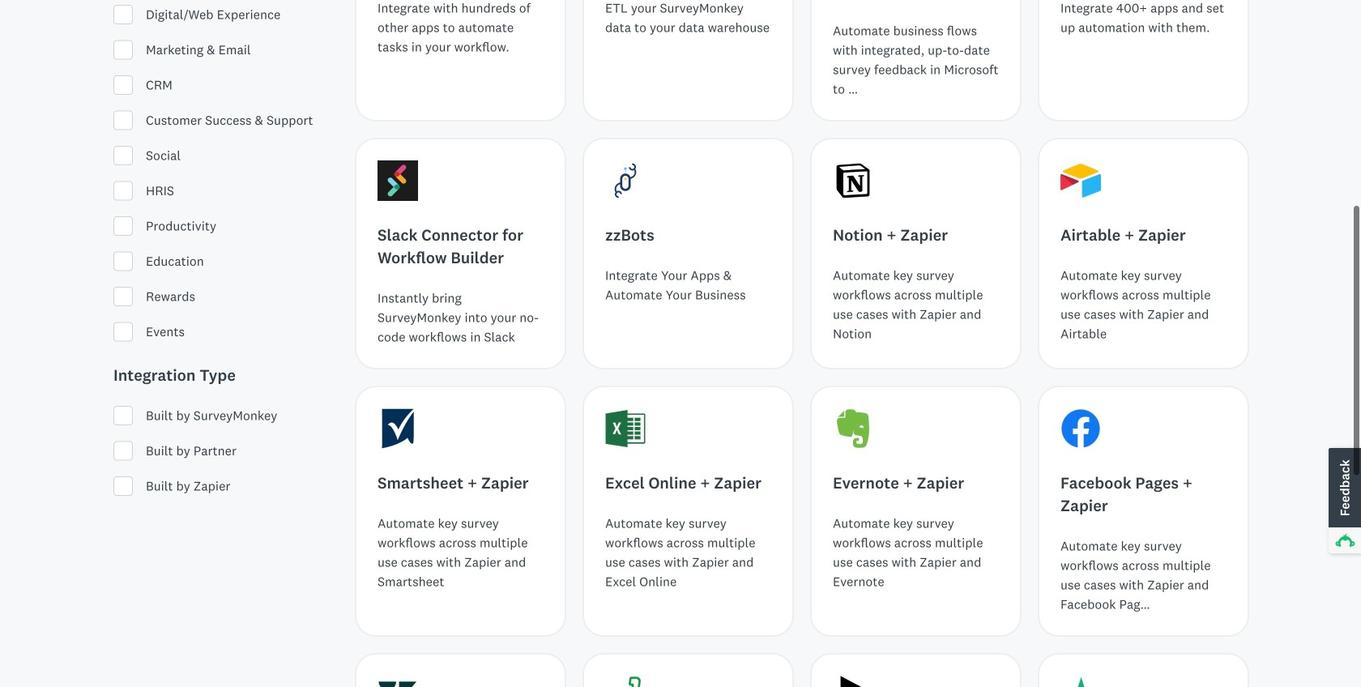 Task type: locate. For each thing, give the bounding box(es) containing it.
zzbots image
[[605, 160, 646, 201]]

excel online + zapier image
[[605, 408, 646, 449]]

notion + zapier image
[[833, 160, 874, 201]]

facebook pages + zapier image
[[1061, 408, 1101, 449]]

smartsheet + zapier image
[[378, 408, 418, 449]]

evernote + zapier image
[[833, 408, 874, 449]]

trustpilot + zapier image
[[1061, 676, 1101, 687]]

zendesk + zapier image
[[378, 676, 418, 687]]



Task type: vqa. For each thing, say whether or not it's contained in the screenshot.
rewards image at the top of the page
no



Task type: describe. For each thing, give the bounding box(es) containing it.
microsoft dynamics 365 crm + zapier image
[[833, 676, 874, 687]]

slack connector for workflow builder image
[[378, 160, 418, 201]]

airtable + zapier image
[[1061, 160, 1101, 201]]

zoho desk + zapier image
[[605, 676, 646, 687]]



